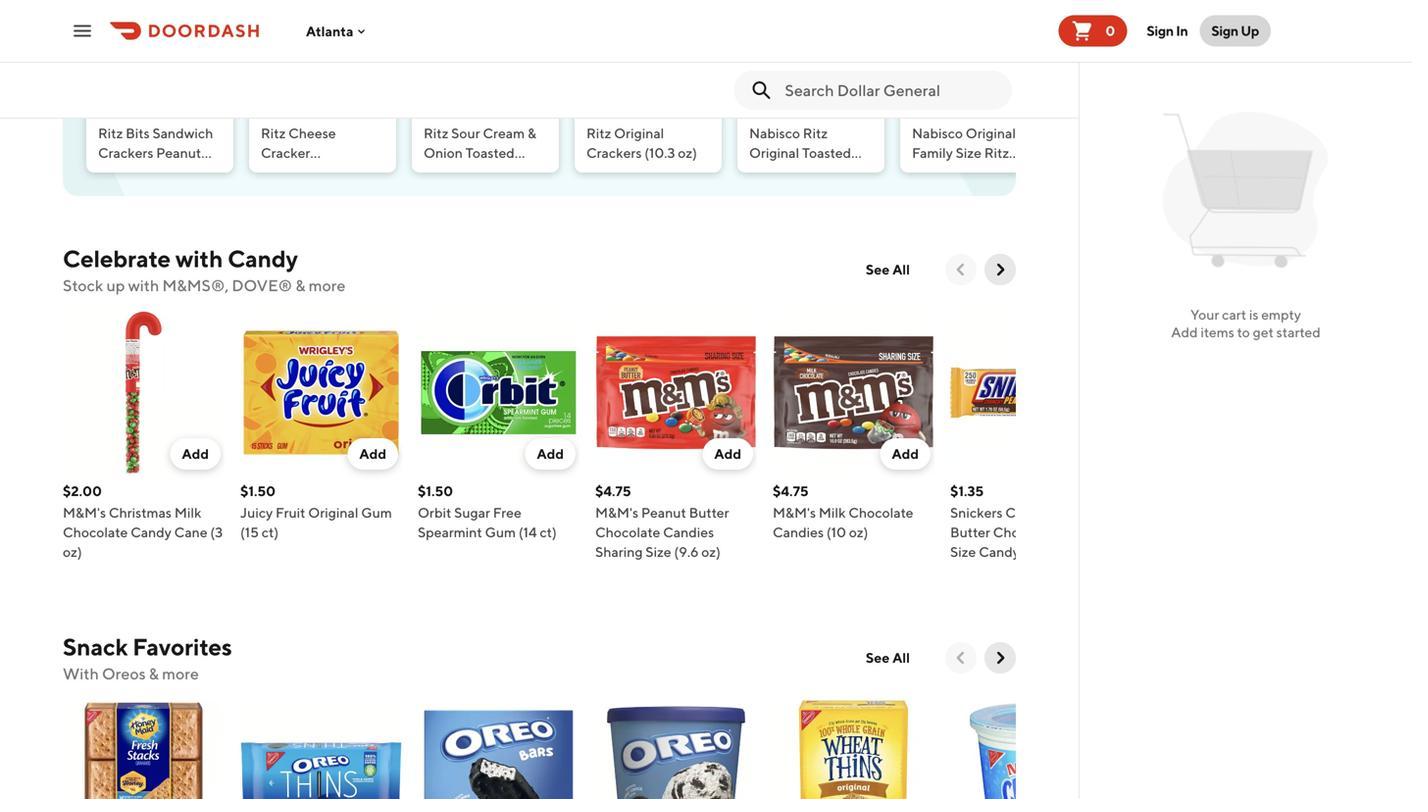 Task type: locate. For each thing, give the bounding box(es) containing it.
size
[[956, 145, 982, 161], [646, 544, 671, 560], [950, 544, 976, 560]]

(7.5
[[141, 164, 164, 180]]

0 horizontal spatial with
[[128, 276, 159, 295]]

peanut down sandwich at left
[[156, 145, 201, 161]]

with up m&ms®,
[[175, 245, 223, 273]]

add for $2.00 m&m's christmas milk chocolate candy cane (3 oz)
[[182, 446, 209, 462]]

add for $1.00 ritz cheese cracker sandwiches (1.35 oz)
[[342, 56, 369, 73]]

ritz up the onion
[[424, 125, 449, 141]]

atlanta
[[306, 23, 354, 39]]

0 vertical spatial gum
[[361, 505, 392, 521]]

size inside $1.35 snickers crunchy peanut butter chocolate full size candy bar (1.78 oz)
[[950, 544, 976, 560]]

2 vertical spatial &
[[149, 664, 159, 683]]

0 horizontal spatial nabisco
[[749, 125, 800, 141]]

0 horizontal spatial sign
[[1147, 23, 1174, 39]]

0 horizontal spatial candies
[[663, 524, 714, 540]]

$3.95 inside $3.95 ritz sour cream & onion toasted chips (8.1 oz)
[[424, 102, 460, 118]]

more right dove® on the left
[[309, 276, 346, 295]]

$1.50 up orbit
[[418, 483, 453, 499]]

ct)
[[262, 524, 279, 540], [540, 524, 557, 540]]

original
[[614, 125, 664, 141], [966, 125, 1016, 141], [749, 145, 800, 161], [308, 505, 358, 521]]

1 horizontal spatial ct)
[[540, 524, 557, 540]]

$4.75 inside $4.75 m&m's milk chocolate candies (10 oz)
[[773, 483, 809, 499]]

next button of carousel image
[[991, 648, 1010, 668]]

cracker
[[261, 145, 310, 161]]

2 milk from the left
[[819, 505, 846, 521]]

ritz inside $3.85 ritz original crackers (10.3 oz)
[[587, 125, 611, 141]]

crackers inside $4.65 nabisco original family size ritz crackers (20.5 oz)
[[912, 164, 967, 180]]

all left previous button of carousel icon
[[893, 261, 910, 278]]

see left previous button of carousel image
[[866, 650, 890, 666]]

$3.85 down ritz original crackers (10.3 oz) image
[[587, 102, 623, 118]]

$3.95
[[424, 102, 460, 118], [749, 102, 786, 118]]

0 horizontal spatial butter
[[98, 164, 138, 180]]

full
[[1061, 524, 1084, 540]]

ritz bits sandwich crackers peanut butter (7.5 oz) image
[[98, 0, 222, 84]]

2 vertical spatial candy
[[979, 544, 1020, 560]]

nabisco up family
[[912, 125, 963, 141]]

add for $3.95 nabisco ritz original toasted chips crackers (8.1 oz)
[[830, 56, 857, 73]]

candy up dove® on the left
[[228, 245, 298, 273]]

chocolate down $2.00
[[63, 524, 128, 540]]

0 horizontal spatial m&m's
[[63, 505, 106, 521]]

1 horizontal spatial candy
[[228, 245, 298, 273]]

oz)
[[678, 145, 697, 161], [166, 164, 185, 180], [487, 164, 506, 180], [1007, 164, 1026, 180], [261, 184, 280, 200], [749, 184, 769, 200], [849, 524, 868, 540], [63, 544, 82, 560], [702, 544, 721, 560], [1078, 544, 1097, 560]]

(14
[[519, 524, 537, 540]]

add button
[[167, 49, 218, 80], [167, 49, 218, 80], [330, 49, 381, 80], [330, 49, 381, 80], [493, 49, 543, 80], [493, 49, 543, 80], [656, 49, 706, 80], [656, 49, 706, 80], [818, 49, 869, 80], [818, 49, 869, 80], [981, 49, 1032, 80], [981, 49, 1032, 80], [170, 438, 221, 470], [170, 438, 221, 470], [348, 438, 398, 470], [348, 438, 398, 470], [525, 438, 576, 470], [525, 438, 576, 470], [703, 438, 753, 470], [703, 438, 753, 470], [880, 438, 931, 470], [880, 438, 931, 470]]

m&m's for m&m's milk chocolate candies (10 oz)
[[773, 505, 816, 521]]

1 horizontal spatial $3.85
[[587, 102, 623, 118]]

add up (14
[[537, 446, 564, 462]]

add
[[179, 56, 206, 73], [342, 56, 369, 73], [505, 56, 532, 73], [667, 56, 694, 73], [830, 56, 857, 73], [993, 56, 1020, 73], [1171, 324, 1198, 340], [182, 446, 209, 462], [359, 446, 386, 462], [537, 446, 564, 462], [714, 446, 741, 462], [892, 446, 919, 462]]

$1.50 inside $1.50 orbit sugar free spearmint gum (14 ct)
[[418, 483, 453, 499]]

$4.75 for $4.75 m&m's peanut butter chocolate candies sharing size (9.6 oz)
[[595, 483, 631, 499]]

2 (8.1 from the left
[[846, 164, 868, 180]]

1 horizontal spatial with
[[175, 245, 223, 273]]

nabisco ritz original toasted chips crackers (8.1 oz) image
[[749, 0, 873, 84]]

1 horizontal spatial m&m's
[[595, 505, 639, 521]]

1 (8.1 from the left
[[463, 164, 484, 180]]

ritz
[[98, 125, 123, 141], [261, 125, 286, 141], [424, 125, 449, 141], [587, 125, 611, 141], [803, 125, 828, 141], [984, 145, 1009, 161]]

0 vertical spatial all
[[893, 261, 910, 278]]

1 vertical spatial &
[[295, 276, 306, 295]]

2 all from the top
[[893, 650, 910, 666]]

ritz sour cream & onion toasted chips (8.1 oz) image
[[424, 0, 547, 84]]

1 toasted from the left
[[466, 145, 515, 161]]

sign
[[1147, 23, 1174, 39], [1212, 23, 1239, 39]]

3 m&m's from the left
[[773, 505, 816, 521]]

toasted down search dollar general search field at the right of the page
[[802, 145, 851, 161]]

1 $4.75 from the left
[[595, 483, 631, 499]]

2 $3.95 from the left
[[749, 102, 786, 118]]

size left (9.6 at the bottom left of page
[[646, 544, 671, 560]]

1 m&m's from the left
[[63, 505, 106, 521]]

1 horizontal spatial $1.50
[[418, 483, 453, 499]]

0 vertical spatial candy
[[228, 245, 298, 273]]

see all left previous button of carousel icon
[[866, 261, 910, 278]]

0 vertical spatial more
[[309, 276, 346, 295]]

1 horizontal spatial milk
[[819, 505, 846, 521]]

1 vertical spatial more
[[162, 664, 199, 683]]

gum left orbit
[[361, 505, 392, 521]]

ct) inside $1.50 juicy fruit original gum (15 ct)
[[262, 524, 279, 540]]

add up $3.85 ritz original crackers (10.3 oz)
[[667, 56, 694, 73]]

peanut up full
[[1062, 505, 1107, 521]]

2 chips from the left
[[749, 164, 786, 180]]

$3.95 inside $3.95 nabisco ritz original toasted chips crackers (8.1 oz)
[[749, 102, 786, 118]]

1 horizontal spatial gum
[[485, 524, 516, 540]]

0 horizontal spatial (8.1
[[463, 164, 484, 180]]

candies left (10
[[773, 524, 824, 540]]

$1.50
[[240, 483, 276, 499], [418, 483, 453, 499]]

2 vertical spatial butter
[[950, 524, 990, 540]]

1 horizontal spatial candies
[[773, 524, 824, 540]]

1 horizontal spatial $4.75
[[773, 483, 809, 499]]

cream
[[483, 125, 525, 141]]

m&m's inside $4.75 m&m's peanut butter chocolate candies sharing size (9.6 oz)
[[595, 505, 639, 521]]

chocolate
[[849, 505, 914, 521], [63, 524, 128, 540], [595, 524, 660, 540], [993, 524, 1058, 540]]

orbit sugar free spearmint gum (14 ct) image
[[418, 312, 580, 474]]

0 horizontal spatial milk
[[174, 505, 201, 521]]

candy left "bar"
[[979, 544, 1020, 560]]

see all link for celebrate with candy
[[854, 254, 922, 285]]

more
[[309, 276, 346, 295], [162, 664, 199, 683]]

with right up
[[128, 276, 159, 295]]

1 horizontal spatial nabisco
[[912, 125, 963, 141]]

1 horizontal spatial sign
[[1212, 23, 1239, 39]]

1 vertical spatial butter
[[689, 505, 729, 521]]

ritz down search dollar general search field at the right of the page
[[803, 125, 828, 141]]

milk up (10
[[819, 505, 846, 521]]

1 horizontal spatial chips
[[749, 164, 786, 180]]

2 horizontal spatial &
[[528, 125, 536, 141]]

0 horizontal spatial candy
[[131, 524, 172, 540]]

chocolate down crunchy
[[993, 524, 1058, 540]]

in
[[1176, 23, 1188, 39]]

0 vertical spatial see
[[866, 261, 890, 278]]

(9.6
[[674, 544, 699, 560]]

(1.78
[[1047, 544, 1075, 560]]

butter up (9.6 at the bottom left of page
[[689, 505, 729, 521]]

$2.00
[[63, 483, 102, 499]]

2 m&m's from the left
[[595, 505, 639, 521]]

1 horizontal spatial $3.95
[[749, 102, 786, 118]]

$4.75 inside $4.75 m&m's peanut butter chocolate candies sharing size (9.6 oz)
[[595, 483, 631, 499]]

empty retail cart image
[[1154, 98, 1338, 282]]

0 horizontal spatial $1.50
[[240, 483, 276, 499]]

candy down christmas
[[131, 524, 172, 540]]

(15
[[240, 524, 259, 540]]

size up (20.5
[[956, 145, 982, 161]]

$1.50 inside $1.50 juicy fruit original gum (15 ct)
[[240, 483, 276, 499]]

1 vertical spatial all
[[893, 650, 910, 666]]

toasted inside $3.95 nabisco ritz original toasted chips crackers (8.1 oz)
[[802, 145, 851, 161]]

add up $4.75 m&m's milk chocolate candies (10 oz)
[[892, 446, 919, 462]]

(8.1
[[463, 164, 484, 180], [846, 164, 868, 180]]

empty
[[1262, 307, 1301, 323]]

see
[[866, 261, 890, 278], [866, 650, 890, 666]]

add for $4.75 m&m's milk chocolate candies (10 oz)
[[892, 446, 919, 462]]

1 vertical spatial see all link
[[854, 642, 922, 674]]

1 $3.85 from the left
[[98, 102, 135, 118]]

see all left previous button of carousel image
[[866, 650, 910, 666]]

butter inside $1.35 snickers crunchy peanut butter chocolate full size candy bar (1.78 oz)
[[950, 524, 990, 540]]

$3.95 down nabisco ritz original toasted chips crackers (8.1 oz) image
[[749, 102, 786, 118]]

ritz left bits
[[98, 125, 123, 141]]

toasted
[[466, 145, 515, 161], [802, 145, 851, 161]]

is
[[1249, 307, 1259, 323]]

2 $3.85 from the left
[[587, 102, 623, 118]]

$4.65
[[912, 102, 949, 118]]

1 $3.95 from the left
[[424, 102, 460, 118]]

nabisco inside $3.95 nabisco ritz original toasted chips crackers (8.1 oz)
[[749, 125, 800, 141]]

0 horizontal spatial toasted
[[466, 145, 515, 161]]

oreos
[[102, 664, 146, 683]]

add down atlanta popup button
[[342, 56, 369, 73]]

1 candies from the left
[[663, 524, 714, 540]]

ritz inside $3.95 ritz sour cream & onion toasted chips (8.1 oz)
[[424, 125, 449, 141]]

0 horizontal spatial more
[[162, 664, 199, 683]]

(20.5
[[970, 164, 1004, 180]]

2 see all from the top
[[866, 650, 910, 666]]

chocolate inside $4.75 m&m's milk chocolate candies (10 oz)
[[849, 505, 914, 521]]

m&ms®,
[[162, 276, 229, 295]]

1 vertical spatial candy
[[131, 524, 172, 540]]

1 $1.50 from the left
[[240, 483, 276, 499]]

$3.95 up the sour
[[424, 102, 460, 118]]

2 horizontal spatial m&m's
[[773, 505, 816, 521]]

all
[[893, 261, 910, 278], [893, 650, 910, 666]]

cane
[[174, 524, 208, 540]]

add up search dollar general search field at the right of the page
[[830, 56, 857, 73]]

sign left up
[[1212, 23, 1239, 39]]

2 see from the top
[[866, 650, 890, 666]]

peanut up (9.6 at the bottom left of page
[[641, 505, 686, 521]]

1 horizontal spatial more
[[309, 276, 346, 295]]

0 button
[[1059, 15, 1127, 47]]

add for $1.50 juicy fruit original gum (15 ct)
[[359, 446, 386, 462]]

oz) inside $3.95 ritz sour cream & onion toasted chips (8.1 oz)
[[487, 164, 506, 180]]

(8.1 down search dollar general search field at the right of the page
[[846, 164, 868, 180]]

m&m's inside $4.75 m&m's milk chocolate candies (10 oz)
[[773, 505, 816, 521]]

size inside $4.75 m&m's peanut butter chocolate candies sharing size (9.6 oz)
[[646, 544, 671, 560]]

1 chips from the left
[[424, 164, 460, 180]]

items
[[1201, 324, 1235, 340]]

1 nabisco from the left
[[749, 125, 800, 141]]

oz) inside $4.75 m&m's peanut butter chocolate candies sharing size (9.6 oz)
[[702, 544, 721, 560]]

$4.75
[[595, 483, 631, 499], [773, 483, 809, 499]]

$1.00 ritz cheese cracker sandwiches (1.35 oz)
[[261, 102, 368, 200]]

2 $1.50 from the left
[[418, 483, 453, 499]]

& right oreos
[[149, 664, 159, 683]]

1 milk from the left
[[174, 505, 201, 521]]

$4.75 m&m's peanut butter chocolate candies sharing size (9.6 oz)
[[595, 483, 729, 560]]

ritz inside $1.00 ritz cheese cracker sandwiches (1.35 oz)
[[261, 125, 286, 141]]

&
[[528, 125, 536, 141], [295, 276, 306, 295], [149, 664, 159, 683]]

ritz up cracker
[[261, 125, 286, 141]]

$4.75 for $4.75 m&m's milk chocolate candies (10 oz)
[[773, 483, 809, 499]]

more down favorites
[[162, 664, 199, 683]]

add for $1.50 orbit sugar free spearmint gum (14 ct)
[[537, 446, 564, 462]]

add up cream
[[505, 56, 532, 73]]

see for snack favorites
[[866, 650, 890, 666]]

chips
[[424, 164, 460, 180], [749, 164, 786, 180]]

add for $4.75 m&m's peanut butter chocolate candies sharing size (9.6 oz)
[[714, 446, 741, 462]]

0 vertical spatial see all link
[[854, 254, 922, 285]]

1 vertical spatial gum
[[485, 524, 516, 540]]

peanut
[[156, 145, 201, 161], [641, 505, 686, 521], [1062, 505, 1107, 521]]

next button of carousel image
[[991, 260, 1010, 280]]

1 horizontal spatial (8.1
[[846, 164, 868, 180]]

(8.1 inside $3.95 nabisco ritz original toasted chips crackers (8.1 oz)
[[846, 164, 868, 180]]

with
[[175, 245, 223, 273], [128, 276, 159, 295]]

1 ct) from the left
[[262, 524, 279, 540]]

butter left the (7.5
[[98, 164, 138, 180]]

see all for snack favorites
[[866, 650, 910, 666]]

milk
[[174, 505, 201, 521], [819, 505, 846, 521]]

family
[[912, 145, 953, 161]]

1 see all link from the top
[[854, 254, 922, 285]]

ct) right (14
[[540, 524, 557, 540]]

sandwiches
[[261, 164, 335, 180]]

1 vertical spatial see all
[[866, 650, 910, 666]]

(1.35
[[338, 164, 368, 180]]

$1.50 for $1.50 juicy fruit original gum (15 ct)
[[240, 483, 276, 499]]

bar
[[1023, 544, 1044, 560]]

1 vertical spatial see
[[866, 650, 890, 666]]

$1.50 orbit sugar free spearmint gum (14 ct)
[[418, 483, 557, 540]]

dove®
[[232, 276, 292, 295]]

original inside $3.95 nabisco ritz original toasted chips crackers (8.1 oz)
[[749, 145, 800, 161]]

$1.50 up juicy
[[240, 483, 276, 499]]

candies
[[663, 524, 714, 540], [773, 524, 824, 540]]

0
[[1106, 23, 1116, 39]]

all left previous button of carousel image
[[893, 650, 910, 666]]

nabisco inside $4.65 nabisco original family size ritz crackers (20.5 oz)
[[912, 125, 963, 141]]

0 horizontal spatial ct)
[[262, 524, 279, 540]]

candies up (9.6 at the bottom left of page
[[663, 524, 714, 540]]

2 sign from the left
[[1212, 23, 1239, 39]]

sign for sign up
[[1212, 23, 1239, 39]]

size down snickers
[[950, 544, 976, 560]]

2 candies from the left
[[773, 524, 824, 540]]

all for snack favorites
[[893, 650, 910, 666]]

nabisco
[[749, 125, 800, 141], [912, 125, 963, 141]]

see all link for snack favorites
[[854, 642, 922, 674]]

$3.85 inside $3.85 ritz original crackers (10.3 oz)
[[587, 102, 623, 118]]

see all link
[[854, 254, 922, 285], [854, 642, 922, 674]]

sour
[[451, 125, 480, 141]]

2 horizontal spatial peanut
[[1062, 505, 1107, 521]]

nabisco original family size ritz crackers (20.5 oz) image
[[912, 0, 1036, 84]]

add for $3.85 ritz bits sandwich crackers peanut butter (7.5 oz)
[[179, 56, 206, 73]]

$3.85 inside $3.85 ritz bits sandwich crackers peanut butter (7.5 oz)
[[98, 102, 135, 118]]

see all link left previous button of carousel image
[[854, 642, 922, 674]]

1 sign from the left
[[1147, 23, 1174, 39]]

started
[[1277, 324, 1321, 340]]

2 toasted from the left
[[802, 145, 851, 161]]

add up $1.50 juicy fruit original gum (15 ct)
[[359, 446, 386, 462]]

0 horizontal spatial $3.95
[[424, 102, 460, 118]]

1 all from the top
[[893, 261, 910, 278]]

toasted down cream
[[466, 145, 515, 161]]

& right cream
[[528, 125, 536, 141]]

ct) right (15
[[262, 524, 279, 540]]

0 vertical spatial &
[[528, 125, 536, 141]]

1 horizontal spatial peanut
[[641, 505, 686, 521]]

candy inside $2.00 m&m's christmas milk chocolate candy cane (3 oz)
[[131, 524, 172, 540]]

1 horizontal spatial &
[[295, 276, 306, 295]]

1 see all from the top
[[866, 261, 910, 278]]

ritz inside $3.85 ritz bits sandwich crackers peanut butter (7.5 oz)
[[98, 125, 123, 141]]

ritz up (20.5
[[984, 145, 1009, 161]]

$3.95 ritz sour cream & onion toasted chips (8.1 oz)
[[424, 102, 536, 180]]

your
[[1191, 307, 1220, 323]]

$3.85
[[98, 102, 135, 118], [587, 102, 623, 118]]

nabisco down nabisco ritz original toasted chips crackers (8.1 oz) image
[[749, 125, 800, 141]]

sign left the in
[[1147, 23, 1174, 39]]

& inside snack favorites with oreos & more
[[149, 664, 159, 683]]

add down your
[[1171, 324, 1198, 340]]

candy
[[228, 245, 298, 273], [131, 524, 172, 540], [979, 544, 1020, 560]]

chocolate up "sharing"
[[595, 524, 660, 540]]

(8.1 down the onion
[[463, 164, 484, 180]]

oreo cookies & cream dairy dessert bars (5 ct) image
[[418, 700, 580, 799]]

sugar
[[454, 505, 490, 521]]

chocolate left snickers
[[849, 505, 914, 521]]

butter
[[98, 164, 138, 180], [689, 505, 729, 521], [950, 524, 990, 540]]

1 see from the top
[[866, 261, 890, 278]]

2 horizontal spatial butter
[[950, 524, 990, 540]]

see left previous button of carousel icon
[[866, 261, 890, 278]]

orbit
[[418, 505, 451, 521]]

see all
[[866, 261, 910, 278], [866, 650, 910, 666]]

0 horizontal spatial chips
[[424, 164, 460, 180]]

crackers
[[98, 145, 153, 161], [587, 145, 642, 161], [788, 164, 844, 180], [912, 164, 967, 180]]

& right dove® on the left
[[295, 276, 306, 295]]

0 vertical spatial see all
[[866, 261, 910, 278]]

oz) inside $4.75 m&m's milk chocolate candies (10 oz)
[[849, 524, 868, 540]]

2 nabisco from the left
[[912, 125, 963, 141]]

size for $4.75 m&m's peanut butter chocolate candies sharing size (9.6 oz)
[[646, 544, 671, 560]]

0 horizontal spatial $3.85
[[98, 102, 135, 118]]

m&m's
[[63, 505, 106, 521], [595, 505, 639, 521], [773, 505, 816, 521]]

ritz for ritz bits sandwich crackers peanut butter (7.5 oz)
[[98, 125, 123, 141]]

& inside $3.95 ritz sour cream & onion toasted chips (8.1 oz)
[[528, 125, 536, 141]]

ritz for ritz original crackers (10.3 oz)
[[587, 125, 611, 141]]

$3.85 for bits
[[98, 102, 135, 118]]

butter inside $4.75 m&m's peanut butter chocolate candies sharing size (9.6 oz)
[[689, 505, 729, 521]]

milk up cane
[[174, 505, 201, 521]]

gum inside $1.50 orbit sugar free spearmint gum (14 ct)
[[485, 524, 516, 540]]

butter down snickers
[[950, 524, 990, 540]]

m&m's milk chocolate candies (10 oz) image
[[773, 312, 935, 474]]

m&m's inside $2.00 m&m's christmas milk chocolate candy cane (3 oz)
[[63, 505, 106, 521]]

0 horizontal spatial peanut
[[156, 145, 201, 161]]

ct) inside $1.50 orbit sugar free spearmint gum (14 ct)
[[540, 524, 557, 540]]

see all link left previous button of carousel icon
[[854, 254, 922, 285]]

$2.00 m&m's christmas milk chocolate candy cane (3 oz)
[[63, 483, 223, 560]]

add up $4.75 m&m's peanut butter chocolate candies sharing size (9.6 oz)
[[714, 446, 741, 462]]

0 horizontal spatial &
[[149, 664, 159, 683]]

$3.85 up bits
[[98, 102, 135, 118]]

gum down free
[[485, 524, 516, 540]]

2 horizontal spatial candy
[[979, 544, 1020, 560]]

2 ct) from the left
[[540, 524, 557, 540]]

crunchy
[[1006, 505, 1059, 521]]

add up cane
[[182, 446, 209, 462]]

ritz right cream
[[587, 125, 611, 141]]

0 vertical spatial butter
[[98, 164, 138, 180]]

0 horizontal spatial gum
[[361, 505, 392, 521]]

gum
[[361, 505, 392, 521], [485, 524, 516, 540]]

candy inside celebrate with candy stock up with m&ms®, dove® & more
[[228, 245, 298, 273]]

add up sandwich at left
[[179, 56, 206, 73]]

2 see all link from the top
[[854, 642, 922, 674]]

2 $4.75 from the left
[[773, 483, 809, 499]]

(8.1 inside $3.95 ritz sour cream & onion toasted chips (8.1 oz)
[[463, 164, 484, 180]]

$1.35 snickers crunchy peanut butter chocolate full size candy bar (1.78 oz)
[[950, 483, 1107, 560]]

ritz inside $4.65 nabisco original family size ritz crackers (20.5 oz)
[[984, 145, 1009, 161]]

0 horizontal spatial $4.75
[[595, 483, 631, 499]]

sign in link
[[1135, 11, 1200, 51]]

more inside celebrate with candy stock up with m&ms®, dove® & more
[[309, 276, 346, 295]]

1 horizontal spatial butter
[[689, 505, 729, 521]]

add up $4.65 nabisco original family size ritz crackers (20.5 oz)
[[993, 56, 1020, 73]]

onion
[[424, 145, 463, 161]]

1 horizontal spatial toasted
[[802, 145, 851, 161]]



Task type: vqa. For each thing, say whether or not it's contained in the screenshot.
History on the left of page
no



Task type: describe. For each thing, give the bounding box(es) containing it.
chocolate inside $2.00 m&m's christmas milk chocolate candy cane (3 oz)
[[63, 524, 128, 540]]

sharing
[[595, 544, 643, 560]]

candy inside $1.35 snickers crunchy peanut butter chocolate full size candy bar (1.78 oz)
[[979, 544, 1020, 560]]

to
[[1237, 324, 1250, 340]]

ritz cheese cracker sandwiches (1.35 oz) image
[[261, 0, 384, 84]]

cheese
[[288, 125, 336, 141]]

add for $4.65 nabisco original family size ritz crackers (20.5 oz)
[[993, 56, 1020, 73]]

ritz for ritz cheese cracker sandwiches (1.35 oz)
[[261, 125, 286, 141]]

milk inside $2.00 m&m's christmas milk chocolate candy cane (3 oz)
[[174, 505, 201, 521]]

sign in
[[1147, 23, 1188, 39]]

up
[[1241, 23, 1259, 39]]

oz) inside $1.00 ritz cheese cracker sandwiches (1.35 oz)
[[261, 184, 280, 200]]

with
[[63, 664, 99, 683]]

size inside $4.65 nabisco original family size ritz crackers (20.5 oz)
[[956, 145, 982, 161]]

christmas
[[109, 505, 172, 521]]

& for snack favorites
[[149, 664, 159, 683]]

(3
[[210, 524, 223, 540]]

spearmint
[[418, 524, 482, 540]]

candies inside $4.75 m&m's milk chocolate candies (10 oz)
[[773, 524, 824, 540]]

up
[[106, 276, 125, 295]]

juicy
[[240, 505, 273, 521]]

sign up link
[[1200, 15, 1271, 47]]

oreo thins chocolate sandwich cookies (10.1 oz) image
[[240, 700, 402, 799]]

$3.95 for $3.95 nabisco ritz original toasted chips crackers (8.1 oz)
[[749, 102, 786, 118]]

cart
[[1222, 307, 1247, 323]]

free
[[493, 505, 522, 521]]

butter inside $3.85 ritz bits sandwich crackers peanut butter (7.5 oz)
[[98, 164, 138, 180]]

0 vertical spatial with
[[175, 245, 223, 273]]

$1.50 for $1.50 orbit sugar free spearmint gum (14 ct)
[[418, 483, 453, 499]]

crackers inside $3.85 ritz bits sandwich crackers peanut butter (7.5 oz)
[[98, 145, 153, 161]]

sandwich
[[152, 125, 213, 141]]

original inside $4.65 nabisco original family size ritz crackers (20.5 oz)
[[966, 125, 1016, 141]]

snack favorites with oreos & more
[[63, 633, 232, 683]]

previous button of carousel image
[[951, 260, 971, 280]]

chips inside $3.95 nabisco ritz original toasted chips crackers (8.1 oz)
[[749, 164, 786, 180]]

original inside $3.85 ritz original crackers (10.3 oz)
[[614, 125, 664, 141]]

peanut inside $3.85 ritz bits sandwich crackers peanut butter (7.5 oz)
[[156, 145, 201, 161]]

ritz for ritz sour cream & onion toasted chips (8.1 oz)
[[424, 125, 449, 141]]

crackers inside $3.85 ritz original crackers (10.3 oz)
[[587, 145, 642, 161]]

$3.95 for $3.95 ritz sour cream & onion toasted chips (8.1 oz)
[[424, 102, 460, 118]]

oz) inside $3.85 ritz original crackers (10.3 oz)
[[678, 145, 697, 161]]

add inside your cart is empty add items to get started
[[1171, 324, 1198, 340]]

all for celebrate with candy
[[893, 261, 910, 278]]

toasted inside $3.95 ritz sour cream & onion toasted chips (8.1 oz)
[[466, 145, 515, 161]]

chocolate inside $4.75 m&m's peanut butter chocolate candies sharing size (9.6 oz)
[[595, 524, 660, 540]]

ritz inside $3.95 nabisco ritz original toasted chips crackers (8.1 oz)
[[803, 125, 828, 141]]

$1.50 juicy fruit original gum (15 ct)
[[240, 483, 392, 540]]

oz) inside $1.35 snickers crunchy peanut butter chocolate full size candy bar (1.78 oz)
[[1078, 544, 1097, 560]]

oz) inside $4.65 nabisco original family size ritz crackers (20.5 oz)
[[1007, 164, 1026, 180]]

bits
[[126, 125, 150, 141]]

$1.35
[[950, 483, 984, 499]]

previous button of carousel image
[[951, 648, 971, 668]]

$4.75 m&m's milk chocolate candies (10 oz)
[[773, 483, 914, 540]]

atlanta button
[[306, 23, 369, 39]]

honey maid fresh stacks grahams crackers (12.2 oz) image
[[63, 700, 225, 799]]

m&m's christmas milk chocolate candy cane (3 oz) image
[[63, 312, 225, 474]]

m&m's peanut butter chocolate candies sharing size (9.6 oz) image
[[595, 312, 757, 474]]

milk inside $4.75 m&m's milk chocolate candies (10 oz)
[[819, 505, 846, 521]]

$3.95 nabisco ritz original toasted chips crackers (8.1 oz)
[[749, 102, 868, 200]]

stock
[[63, 276, 103, 295]]

get
[[1253, 324, 1274, 340]]

candies inside $4.75 m&m's peanut butter chocolate candies sharing size (9.6 oz)
[[663, 524, 714, 540]]

sign for sign in
[[1147, 23, 1174, 39]]

fruit
[[276, 505, 306, 521]]

size for $1.35 snickers crunchy peanut butter chocolate full size candy bar (1.78 oz)
[[950, 544, 976, 560]]

peanut inside $4.75 m&m's peanut butter chocolate candies sharing size (9.6 oz)
[[641, 505, 686, 521]]

& inside celebrate with candy stock up with m&ms®, dove® & more
[[295, 276, 306, 295]]

$3.85 ritz bits sandwich crackers peanut butter (7.5 oz)
[[98, 102, 213, 180]]

see all for celebrate with candy
[[866, 261, 910, 278]]

$4.65 nabisco original family size ritz crackers (20.5 oz)
[[912, 102, 1026, 180]]

$3.85 ritz original crackers (10.3 oz)
[[587, 102, 697, 161]]

nabisco for $4.65
[[912, 125, 963, 141]]

crackers inside $3.95 nabisco ritz original toasted chips crackers (8.1 oz)
[[788, 164, 844, 180]]

oreo frozen dairy dessert (14 oz) image
[[595, 700, 757, 799]]

sign up
[[1212, 23, 1259, 39]]

original inside $1.50 juicy fruit original gum (15 ct)
[[308, 505, 358, 521]]

snack
[[63, 633, 128, 661]]

chocolate inside $1.35 snickers crunchy peanut butter chocolate full size candy bar (1.78 oz)
[[993, 524, 1058, 540]]

(10
[[827, 524, 846, 540]]

oz) inside $3.95 nabisco ritz original toasted chips crackers (8.1 oz)
[[749, 184, 769, 200]]

celebrate
[[63, 245, 171, 273]]

m&m's for m&m's christmas milk chocolate candy cane (3 oz)
[[63, 505, 106, 521]]

1 vertical spatial with
[[128, 276, 159, 295]]

favorites
[[133, 633, 232, 661]]

wheat thins original crackers (5.7.5 oz) image
[[773, 700, 935, 799]]

(10.3
[[645, 145, 675, 161]]

m&m's for m&m's peanut butter chocolate candies sharing size (9.6 oz)
[[595, 505, 639, 521]]

more inside snack favorites with oreos & more
[[162, 664, 199, 683]]

snickers
[[950, 505, 1003, 521]]

Search Dollar General search field
[[785, 79, 996, 101]]

chips inside $3.95 ritz sour cream & onion toasted chips (8.1 oz)
[[424, 164, 460, 180]]

& for $3.95
[[528, 125, 536, 141]]

add for $3.85 ritz original crackers (10.3 oz)
[[667, 56, 694, 73]]

oz) inside $2.00 m&m's christmas milk chocolate candy cane (3 oz)
[[63, 544, 82, 560]]

ritz original crackers (10.3 oz) image
[[587, 0, 710, 84]]

nabisco for $3.95
[[749, 125, 800, 141]]

add for $3.95 ritz sour cream & onion toasted chips (8.1 oz)
[[505, 56, 532, 73]]

juicy fruit original gum (15 ct) image
[[240, 312, 402, 474]]

your cart is empty add items to get started
[[1171, 307, 1321, 340]]

open menu image
[[71, 19, 94, 43]]

gum inside $1.50 juicy fruit original gum (15 ct)
[[361, 505, 392, 521]]

peanut inside $1.35 snickers crunchy peanut butter chocolate full size candy bar (1.78 oz)
[[1062, 505, 1107, 521]]

see for celebrate with candy
[[866, 261, 890, 278]]

$3.85 for original
[[587, 102, 623, 118]]

$1.00
[[261, 102, 298, 118]]

celebrate with candy stock up with m&ms®, dove® & more
[[63, 245, 346, 295]]

oz) inside $3.85 ritz bits sandwich crackers peanut butter (7.5 oz)
[[166, 164, 185, 180]]



